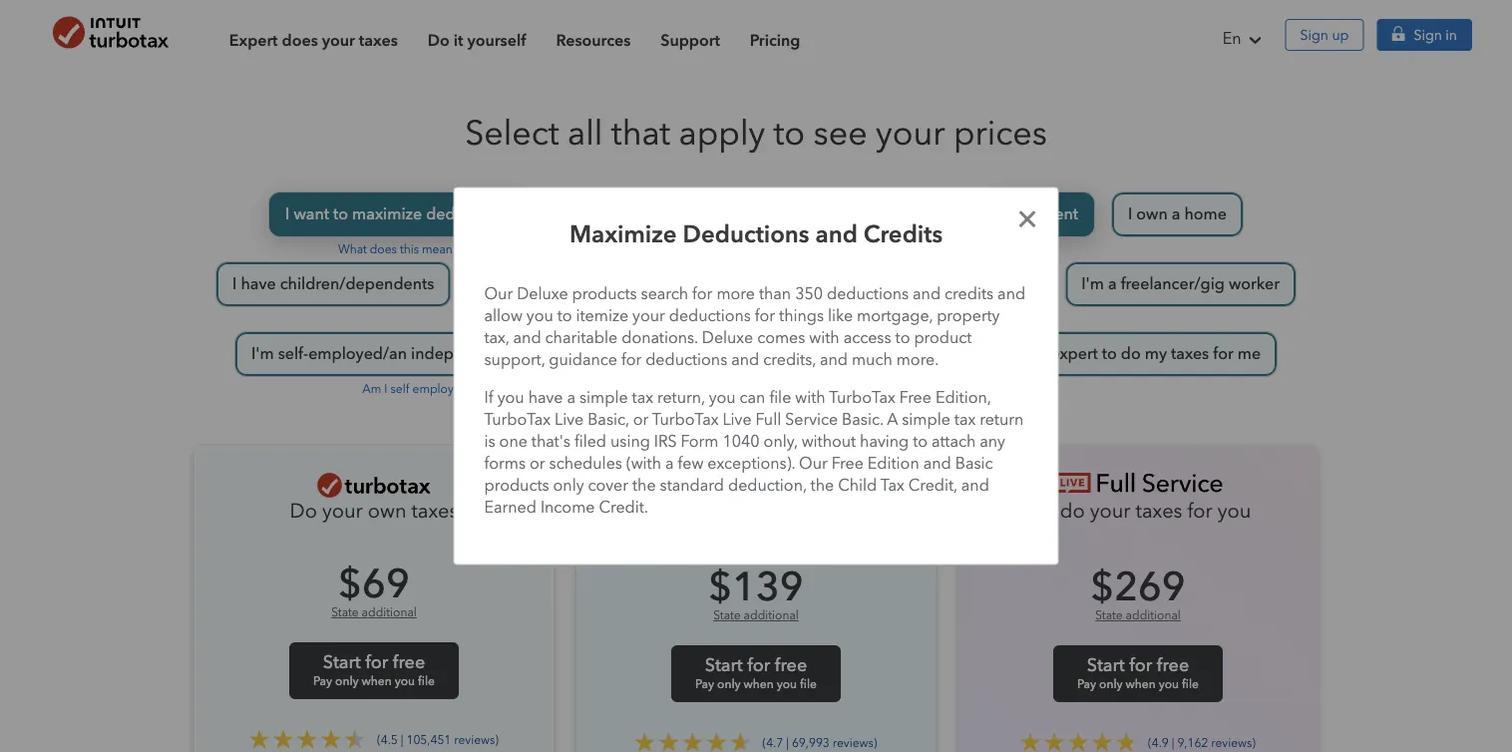 Task type: describe. For each thing, give the bounding box(es) containing it.
irs
[[654, 430, 677, 452]]

help
[[677, 498, 718, 525]]

as
[[723, 498, 742, 525]]

basic
[[955, 452, 993, 474]]

service
[[785, 409, 838, 430]]

am
[[362, 381, 381, 398]]

turbotax logo image
[[1053, 473, 1223, 493]]

maximize
[[570, 218, 677, 251]]

only inside if you have a simple tax return, you can file with turbotax free edition, turbotax live basic, or turbotax live full service basic. a simple tax return is one that's filed using irs form 1040 only, without having to attach any forms or schedules (with a few exceptions). our free edition and basic products only cover the standard deduction, the child tax credit, and earned income credit.
[[553, 474, 584, 496]]

search
[[641, 283, 688, 305]]

itemize
[[576, 305, 629, 327]]

if you have a simple tax return, you can file with turbotax free edition, turbotax live basic, or turbotax live full service basic. a simple tax return is one that's filed using irs form 1040 only, without having to attach any forms or schedules (with a few exceptions). our free edition and basic products only cover the standard deduction, the child tax credit, and earned income credit.
[[484, 387, 1024, 518]]

see
[[814, 110, 868, 157]]

comes
[[757, 327, 805, 349]]

1 horizontal spatial turbotax
[[652, 409, 719, 430]]

state for 269
[[1096, 608, 1123, 624]]

much
[[852, 349, 893, 371]]

self
[[391, 381, 410, 398]]

products inside if you have a simple tax return, you can file with turbotax free edition, turbotax live basic, or turbotax live full service basic. a simple tax return is one that's filed using irs form 1040 only, without having to attach any forms or schedules (with a few exceptions). our free edition and basic products only cover the standard deduction, the child tax credit, and earned income credit.
[[484, 474, 549, 496]]

attach
[[932, 430, 976, 452]]

basic,
[[588, 409, 629, 430]]

credits
[[864, 218, 943, 251]]

credits
[[945, 283, 994, 305]]

that
[[611, 110, 670, 157]]

| for 69
[[401, 732, 403, 748]]

guidance
[[549, 349, 617, 371]]

105,451
[[406, 732, 451, 748]]

and left "basic"
[[923, 452, 951, 474]]

1 vertical spatial or
[[530, 452, 545, 474]]

1 do from the left
[[786, 498, 811, 525]]

start for 139
[[705, 653, 743, 677]]

am i self employed? button
[[362, 381, 474, 398]]

(4.5
[[377, 732, 398, 748]]

1 horizontal spatial tax
[[955, 409, 976, 430]]

× button
[[1004, 192, 1048, 246]]

up
[[1332, 25, 1349, 44]]

$ for 139
[[709, 560, 732, 615]]

forms
[[484, 452, 526, 474]]

file for 139
[[800, 676, 817, 693]]

product
[[914, 327, 972, 349]]

$ 269 state additional
[[1091, 560, 1186, 624]]

start for free pay only when you file for 269
[[1077, 653, 1199, 693]]

credit.
[[599, 496, 648, 518]]

sign up
[[1300, 25, 1349, 44]]

start for free pay only when you file for 69
[[313, 650, 435, 690]]

additional for 269
[[1126, 608, 1181, 624]]

support,
[[484, 349, 545, 371]]

standard
[[660, 474, 724, 496]]

sign for sign up
[[1300, 25, 1329, 44]]

(with
[[626, 452, 661, 474]]

apply
[[679, 110, 765, 157]]

for left more
[[692, 283, 713, 305]]

1 the from the left
[[632, 474, 656, 496]]

can
[[740, 387, 766, 409]]

state additional button for 269
[[1096, 608, 1181, 624]]

pay for 69
[[313, 673, 332, 690]]

0 horizontal spatial turbotax
[[484, 409, 551, 430]]

sign in link
[[1377, 19, 1472, 51]]

state for 69
[[331, 605, 359, 621]]

when for 139
[[744, 676, 774, 693]]

a
[[887, 409, 898, 430]]

deductions left the than
[[669, 305, 751, 327]]

and right credit,
[[962, 474, 989, 496]]

edition
[[868, 452, 919, 474]]

without
[[802, 430, 856, 452]]

(4.5 | 105,451 reviews)
[[377, 732, 499, 748]]

your inside our deluxe products search for more than 350 deductions and credits and allow you to itemize your deductions for things like mortgage, property tax, and charitable donations. deluxe comes with access to product support, guidance for deductions and credits, and much more.
[[633, 305, 665, 327]]

$ for 69
[[338, 557, 362, 612]]

mortgage,
[[857, 305, 933, 327]]

tax
[[881, 474, 905, 496]]

(4.7 | 69,993 reviews) button
[[623, 732, 877, 752]]

credit,
[[909, 474, 958, 496]]

credits,
[[763, 349, 816, 371]]

pay for 139
[[695, 676, 714, 693]]

sign for sign in
[[1414, 25, 1442, 44]]

(4.7 | 69,993 reviews)
[[763, 735, 877, 751]]

and right credits
[[998, 283, 1026, 305]]

en
[[1223, 28, 1242, 50]]

69,993
[[792, 735, 830, 751]]

deductions up access
[[827, 283, 909, 305]]

sign in
[[1414, 25, 1458, 44]]

2 the from the left
[[811, 474, 834, 496]]

few
[[678, 452, 704, 474]]

(4.9 | 9,162 reviews)
[[1148, 735, 1256, 751]]

sign up link
[[1286, 19, 1364, 51]]

filed
[[575, 430, 607, 452]]

reviews) for 269
[[1211, 735, 1256, 751]]

own
[[368, 498, 407, 525]]

having
[[860, 430, 909, 452]]

only for 69
[[335, 673, 359, 690]]

what
[[338, 241, 367, 258]]

deductions
[[683, 218, 810, 251]]

if
[[484, 387, 494, 409]]

0 horizontal spatial free
[[832, 452, 864, 474]]

we do your taxes for you
[[1025, 498, 1251, 525]]

what does this mean? button
[[335, 241, 458, 258]]

×
[[1014, 192, 1041, 246]]

in
[[1446, 25, 1458, 44]]

0 horizontal spatial a
[[567, 387, 576, 409]]

350
[[795, 283, 823, 305]]

select
[[465, 110, 559, 157]]

all
[[568, 110, 603, 157]]

earned
[[484, 496, 537, 518]]

have
[[528, 387, 563, 409]]

any
[[980, 430, 1006, 452]]

state additional button for 139
[[713, 608, 799, 624]]

0 vertical spatial or
[[633, 409, 649, 430]]

your right see
[[876, 110, 945, 157]]

to left itemize
[[557, 305, 572, 327]]

1 horizontal spatial a
[[665, 452, 674, 474]]

deductions up return, on the left bottom
[[646, 349, 728, 371]]

pay for 269
[[1077, 676, 1096, 693]]

our deluxe products search for more than 350 deductions and credits and allow you to itemize your deductions for things like mortgage, property tax, and charitable donations. deluxe comes with access to product support, guidance for deductions and credits, and much more.
[[484, 283, 1026, 371]]

like
[[828, 305, 853, 327]]

only for 269
[[1099, 676, 1123, 693]]

to inside if you have a simple tax return, you can file with turbotax free edition, turbotax live basic, or turbotax live full service basic. a simple tax return is one that's filed using irs form 1040 only, without having to attach any forms or schedules (with a few exceptions). our free edition and basic products only cover the standard deduction, the child tax credit, and earned income credit.
[[913, 430, 928, 452]]

for down $ 69 state additional
[[365, 650, 388, 674]]

taxes for 69
[[412, 498, 458, 525]]

more
[[717, 283, 755, 305]]

products inside our deluxe products search for more than 350 deductions and credits and allow you to itemize your deductions for things like mortgage, property tax, and charitable donations. deluxe comes with access to product support, guidance for deductions and credits, and much more.
[[572, 283, 637, 305]]



Task type: vqa. For each thing, say whether or not it's contained in the screenshot.
Expert does your taxes's 'taxes'
no



Task type: locate. For each thing, give the bounding box(es) containing it.
0 horizontal spatial pay
[[313, 673, 332, 690]]

you
[[527, 305, 553, 327], [498, 387, 524, 409], [709, 387, 736, 409], [747, 498, 781, 525], [1218, 498, 1251, 525], [395, 673, 415, 690], [777, 676, 797, 693], [1159, 676, 1179, 693]]

with down the credits,
[[795, 387, 826, 409]]

0 horizontal spatial tax
[[632, 387, 653, 409]]

mean?
[[422, 241, 458, 258]]

and left much
[[820, 349, 848, 371]]

1 horizontal spatial deluxe
[[702, 327, 753, 349]]

with inside our deluxe products search for more than 350 deductions and credits and allow you to itemize your deductions for things like mortgage, property tax, and charitable donations. deluxe comes with access to product support, guidance for deductions and credits, and much more.
[[809, 327, 840, 349]]

additional inside $ 269 state additional
[[1126, 608, 1181, 624]]

0 horizontal spatial sign
[[1300, 25, 1329, 44]]

taxes
[[412, 498, 458, 525], [861, 498, 908, 525], [1136, 498, 1183, 525]]

file right "can" at bottom
[[770, 387, 791, 409]]

additional inside "$ 139 state additional"
[[744, 608, 799, 624]]

your right itemize
[[633, 305, 665, 327]]

$ inside "$ 139 state additional"
[[709, 560, 732, 615]]

deluxe down more
[[702, 327, 753, 349]]

tax left any on the right bottom of the page
[[955, 409, 976, 430]]

2 horizontal spatial when
[[1126, 676, 1156, 693]]

pay up (4.5 | 105,451 reviews) "button"
[[313, 673, 332, 690]]

1 horizontal spatial products
[[572, 283, 637, 305]]

0 horizontal spatial when
[[362, 673, 392, 690]]

deduction,
[[728, 474, 807, 496]]

start for 269
[[1087, 653, 1125, 677]]

your down the child
[[816, 498, 856, 525]]

do
[[290, 498, 317, 525]]

0 horizontal spatial do
[[786, 498, 811, 525]]

and up 350
[[816, 218, 858, 251]]

and right tax,
[[513, 327, 541, 349]]

when up (4.9 | 9,162 reviews) button
[[1126, 676, 1156, 693]]

experts help as you do your taxes
[[604, 498, 908, 525]]

0 horizontal spatial state
[[331, 605, 359, 621]]

to left attach
[[913, 430, 928, 452]]

(4.9
[[1148, 735, 1169, 751]]

start down $ 269 state additional
[[1087, 653, 1125, 677]]

1 horizontal spatial the
[[811, 474, 834, 496]]

more.
[[897, 349, 939, 371]]

1 horizontal spatial state
[[713, 608, 741, 624]]

| for 269
[[1172, 735, 1175, 751]]

deluxe up charitable
[[517, 283, 568, 305]]

free
[[900, 387, 932, 409], [832, 452, 864, 474]]

$
[[338, 557, 362, 612], [709, 560, 732, 615], [1091, 560, 1115, 615]]

pay up (4.9 | 9,162 reviews) button
[[1077, 676, 1096, 693]]

taxes down tax
[[861, 498, 908, 525]]

2 horizontal spatial $
[[1091, 560, 1115, 615]]

for down turbotax logo
[[1188, 498, 1213, 525]]

0 horizontal spatial simple
[[580, 387, 628, 409]]

start
[[323, 650, 361, 674], [705, 653, 743, 677], [1087, 653, 1125, 677]]

reviews) for 139
[[833, 735, 877, 751]]

0 vertical spatial products
[[572, 283, 637, 305]]

reviews) inside button
[[1211, 735, 1256, 751]]

free for 269
[[1157, 653, 1189, 677]]

state inside "$ 139 state additional"
[[713, 608, 741, 624]]

you inside our deluxe products search for more than 350 deductions and credits and allow you to itemize your deductions for things like mortgage, property tax, and charitable donations. deluxe comes with access to product support, guidance for deductions and credits, and much more.
[[527, 305, 553, 327]]

1 horizontal spatial pay
[[695, 676, 714, 693]]

that's
[[532, 430, 571, 452]]

state
[[331, 605, 359, 621], [713, 608, 741, 624], [1096, 608, 1123, 624]]

schedules
[[549, 452, 622, 474]]

2 horizontal spatial free
[[1157, 653, 1189, 677]]

start for free pay only when you file up (4.9 | 9,162 reviews) button
[[1077, 653, 1199, 693]]

reviews) right 69,993 at bottom
[[833, 735, 877, 751]]

2 do from the left
[[1060, 498, 1085, 525]]

2 horizontal spatial start
[[1087, 653, 1125, 677]]

$ down as
[[709, 560, 732, 615]]

sign left up
[[1300, 25, 1329, 44]]

139
[[732, 560, 804, 615]]

only up the "(4.7 | 69,993 reviews)" button
[[717, 676, 741, 693]]

only up (4.9 | 9,162 reviews) button
[[1099, 676, 1123, 693]]

or right forms on the left of the page
[[530, 452, 545, 474]]

0 horizontal spatial or
[[530, 452, 545, 474]]

full
[[756, 409, 781, 430]]

deductions
[[827, 283, 909, 305], [669, 305, 751, 327], [646, 349, 728, 371]]

2 horizontal spatial |
[[1172, 735, 1175, 751]]

donations.
[[622, 327, 698, 349]]

for down "$ 139 state additional"
[[747, 653, 771, 677]]

1 horizontal spatial live
[[723, 409, 752, 430]]

simple down guidance
[[580, 387, 628, 409]]

1 horizontal spatial |
[[786, 735, 789, 751]]

when up the "(4.7 | 69,993 reviews)" button
[[744, 676, 774, 693]]

with
[[809, 327, 840, 349], [795, 387, 826, 409]]

0 horizontal spatial |
[[401, 732, 403, 748]]

for right guidance
[[621, 349, 642, 371]]

free up (4.9 on the right of the page
[[1157, 653, 1189, 677]]

0 vertical spatial with
[[809, 327, 840, 349]]

(4.9 | 9,162 reviews) button
[[1009, 732, 1256, 752]]

more information dialog
[[453, 187, 1059, 565]]

our up tax,
[[484, 283, 513, 305]]

| inside (4.5 | 105,451 reviews) "button"
[[401, 732, 403, 748]]

maximize deductions and credits
[[570, 218, 943, 251]]

is
[[484, 430, 495, 452]]

do down deduction,
[[786, 498, 811, 525]]

taxes for 269
[[1136, 498, 1183, 525]]

0 horizontal spatial free
[[393, 650, 425, 674]]

1 horizontal spatial when
[[744, 676, 774, 693]]

start down $ 69 state additional
[[323, 650, 361, 674]]

0 vertical spatial free
[[900, 387, 932, 409]]

file up the 105,451
[[418, 673, 435, 690]]

269
[[1115, 560, 1186, 615]]

one
[[499, 430, 528, 452]]

file for 69
[[418, 673, 435, 690]]

free
[[393, 650, 425, 674], [775, 653, 807, 677], [1157, 653, 1189, 677]]

start for free pay only when you file for 139
[[695, 653, 817, 693]]

your
[[876, 110, 945, 157], [633, 305, 665, 327], [322, 498, 363, 525], [816, 498, 856, 525], [1090, 498, 1131, 525]]

1 horizontal spatial taxes
[[861, 498, 908, 525]]

only left cover
[[553, 474, 584, 496]]

do your own taxes
[[290, 498, 458, 525]]

0 vertical spatial our
[[484, 283, 513, 305]]

1 horizontal spatial reviews)
[[833, 735, 877, 751]]

0 horizontal spatial start for free pay only when you file
[[313, 650, 435, 690]]

1 vertical spatial free
[[832, 452, 864, 474]]

reviews) right 9,162
[[1211, 735, 1256, 751]]

$ down we do your taxes for you
[[1091, 560, 1115, 615]]

the up experts
[[632, 474, 656, 496]]

None checkbox
[[268, 192, 525, 237], [216, 261, 451, 307], [467, 261, 644, 307], [862, 261, 1049, 307], [1065, 261, 1297, 307], [234, 331, 602, 377], [618, 331, 931, 377], [268, 192, 525, 237], [216, 261, 451, 307], [467, 261, 644, 307], [862, 261, 1049, 307], [1065, 261, 1297, 307], [234, 331, 602, 377], [618, 331, 931, 377]]

0 horizontal spatial additional
[[362, 605, 417, 621]]

1 vertical spatial with
[[795, 387, 826, 409]]

things
[[779, 305, 824, 327]]

with inside if you have a simple tax return, you can file with turbotax free edition, turbotax live basic, or turbotax live full service basic. a simple tax return is one that's filed using irs form 1040 only, without having to attach any forms or schedules (with a few exceptions). our free edition and basic products only cover the standard deduction, the child tax credit, and earned income credit.
[[795, 387, 826, 409]]

your right "do"
[[322, 498, 363, 525]]

only,
[[764, 430, 798, 452]]

0 horizontal spatial live
[[555, 409, 584, 430]]

start for free pay only when you file up the "(4.7 | 69,993 reviews)" button
[[695, 653, 817, 693]]

state additional button for 69
[[331, 605, 417, 621]]

reviews) right the 105,451
[[454, 732, 499, 748]]

| inside the "(4.7 | 69,993 reviews)" button
[[786, 735, 789, 751]]

simple right a
[[902, 409, 951, 430]]

(4.5 | 105,451 reviews) button
[[238, 729, 499, 749]]

pay
[[313, 673, 332, 690], [695, 676, 714, 693], [1077, 676, 1096, 693]]

2 sign from the left
[[1414, 25, 1442, 44]]

2 horizontal spatial start for free pay only when you file
[[1077, 653, 1199, 693]]

when for 69
[[362, 673, 392, 690]]

start down "$ 139 state additional"
[[705, 653, 743, 677]]

than
[[759, 283, 791, 305]]

for left 'things'
[[755, 305, 775, 327]]

and up "can" at bottom
[[731, 349, 759, 371]]

tax left return, on the left bottom
[[632, 387, 653, 409]]

2 horizontal spatial reviews)
[[1211, 735, 1256, 751]]

1 horizontal spatial free
[[775, 653, 807, 677]]

a
[[567, 387, 576, 409], [665, 452, 674, 474]]

access
[[844, 327, 891, 349]]

0 horizontal spatial the
[[632, 474, 656, 496]]

the left the child
[[811, 474, 834, 496]]

only up (4.5 | 105,451 reviews) "button"
[[335, 673, 359, 690]]

1 vertical spatial our
[[799, 452, 828, 474]]

$ 139 state additional
[[709, 560, 804, 624]]

1 horizontal spatial additional
[[744, 608, 799, 624]]

state for 139
[[713, 608, 741, 624]]

cover
[[588, 474, 628, 496]]

free up the 105,451
[[393, 650, 425, 674]]

0 vertical spatial deluxe
[[517, 283, 568, 305]]

employed?
[[413, 381, 474, 398]]

0 horizontal spatial our
[[484, 283, 513, 305]]

0 horizontal spatial products
[[484, 474, 549, 496]]

file inside if you have a simple tax return, you can file with turbotax free edition, turbotax live basic, or turbotax live full service basic. a simple tax return is one that's filed using irs form 1040 only, without having to attach any forms or schedules (with a few exceptions). our free edition and basic products only cover the standard deduction, the child tax credit, and earned income credit.
[[770, 387, 791, 409]]

do
[[786, 498, 811, 525], [1060, 498, 1085, 525]]

state inside $ 269 state additional
[[1096, 608, 1123, 624]]

2 horizontal spatial additional
[[1126, 608, 1181, 624]]

select all that apply to see your prices
[[465, 110, 1047, 157]]

or
[[633, 409, 649, 430], [530, 452, 545, 474]]

3 taxes from the left
[[1136, 498, 1183, 525]]

reviews) for 69
[[454, 732, 499, 748]]

1 horizontal spatial start for free pay only when you file
[[695, 653, 817, 693]]

0 horizontal spatial $
[[338, 557, 362, 612]]

and left credits
[[913, 283, 941, 305]]

when
[[362, 673, 392, 690], [744, 676, 774, 693], [1126, 676, 1156, 693]]

1 horizontal spatial sign
[[1414, 25, 1442, 44]]

1040
[[723, 430, 760, 452]]

form
[[681, 430, 719, 452]]

to
[[774, 110, 805, 157], [557, 305, 572, 327], [895, 327, 910, 349], [913, 430, 928, 452]]

what does this mean?
[[335, 241, 458, 258]]

does
[[370, 241, 397, 258]]

1 live from the left
[[555, 409, 584, 430]]

a left few
[[665, 452, 674, 474]]

2 horizontal spatial turbotax
[[829, 387, 896, 409]]

0 horizontal spatial taxes
[[412, 498, 458, 525]]

return
[[980, 409, 1024, 430]]

state inside $ 69 state additional
[[331, 605, 359, 621]]

products down one
[[484, 474, 549, 496]]

live left basic,
[[555, 409, 584, 430]]

69
[[362, 557, 410, 612]]

taxes down turbotax logo
[[1136, 498, 1183, 525]]

1 vertical spatial a
[[665, 452, 674, 474]]

sign left in
[[1414, 25, 1442, 44]]

2 horizontal spatial state additional button
[[1096, 608, 1181, 624]]

this
[[400, 241, 419, 258]]

1 horizontal spatial free
[[900, 387, 932, 409]]

1 horizontal spatial or
[[633, 409, 649, 430]]

| right (4.7
[[786, 735, 789, 751]]

using
[[611, 430, 650, 452]]

live left full
[[723, 409, 752, 430]]

experts
[[604, 498, 672, 525]]

for down $ 269 state additional
[[1130, 653, 1153, 677]]

$ inside $ 269 state additional
[[1091, 560, 1115, 615]]

0 vertical spatial a
[[567, 387, 576, 409]]

free for 139
[[775, 653, 807, 677]]

pay up the "(4.7 | 69,993 reviews)" button
[[695, 676, 714, 693]]

start for 69
[[323, 650, 361, 674]]

to left see
[[774, 110, 805, 157]]

we
[[1025, 498, 1055, 525]]

allow
[[484, 305, 523, 327]]

0 horizontal spatial deluxe
[[517, 283, 568, 305]]

am i self employed?
[[362, 381, 474, 398]]

charitable
[[545, 327, 618, 349]]

to right access
[[895, 327, 910, 349]]

2 live from the left
[[723, 409, 752, 430]]

None checkbox
[[541, 192, 703, 237], [719, 192, 971, 237], [987, 192, 1095, 237], [1111, 192, 1244, 237], [660, 261, 846, 307], [947, 331, 1278, 377], [541, 192, 703, 237], [719, 192, 971, 237], [987, 192, 1095, 237], [1111, 192, 1244, 237], [660, 261, 846, 307], [947, 331, 1278, 377]]

i
[[384, 381, 388, 398]]

a right have
[[567, 387, 576, 409]]

our
[[484, 283, 513, 305], [799, 452, 828, 474]]

1 horizontal spatial state additional button
[[713, 608, 799, 624]]

0 horizontal spatial reviews)
[[454, 732, 499, 748]]

| right (4.5
[[401, 732, 403, 748]]

return,
[[657, 387, 705, 409]]

1 horizontal spatial our
[[799, 452, 828, 474]]

reviews) inside "button"
[[454, 732, 499, 748]]

1 vertical spatial products
[[484, 474, 549, 496]]

9,162
[[1178, 735, 1208, 751]]

edition,
[[936, 387, 991, 409]]

| for 139
[[786, 735, 789, 751]]

only for 139
[[717, 676, 741, 693]]

turbotax image
[[40, 16, 181, 48]]

1 vertical spatial deluxe
[[702, 327, 753, 349]]

only
[[553, 474, 584, 496], [335, 673, 359, 690], [717, 676, 741, 693], [1099, 676, 1123, 693]]

1 horizontal spatial $
[[709, 560, 732, 615]]

products up charitable
[[572, 283, 637, 305]]

en button
[[1211, 0, 1278, 72]]

when for 269
[[1126, 676, 1156, 693]]

$ down do your own taxes
[[338, 557, 362, 612]]

1 sign from the left
[[1300, 25, 1329, 44]]

1 horizontal spatial simple
[[902, 409, 951, 430]]

free up (4.7
[[775, 653, 807, 677]]

| right (4.9 on the right of the page
[[1172, 735, 1175, 751]]

taxes right own
[[412, 498, 458, 525]]

free left edition
[[832, 452, 864, 474]]

2 taxes from the left
[[861, 498, 908, 525]]

file for 269
[[1182, 676, 1199, 693]]

reviews) inside button
[[833, 735, 877, 751]]

0 horizontal spatial state additional button
[[331, 605, 417, 621]]

2 horizontal spatial taxes
[[1136, 498, 1183, 525]]

do right we
[[1060, 498, 1085, 525]]

additional for 139
[[744, 608, 799, 624]]

additional for 69
[[362, 605, 417, 621]]

| inside (4.9 | 9,162 reviews) button
[[1172, 735, 1175, 751]]

tax
[[632, 387, 653, 409], [955, 409, 976, 430]]

additional inside $ 69 state additional
[[362, 605, 417, 621]]

2 horizontal spatial state
[[1096, 608, 1123, 624]]

2 horizontal spatial pay
[[1077, 676, 1096, 693]]

when up (4.5 | 105,451 reviews) "button"
[[362, 673, 392, 690]]

income
[[541, 496, 595, 518]]

$ inside $ 69 state additional
[[338, 557, 362, 612]]

with left access
[[809, 327, 840, 349]]

(4.7
[[763, 735, 783, 751]]

0 horizontal spatial start
[[323, 650, 361, 674]]

file up 9,162
[[1182, 676, 1199, 693]]

1 horizontal spatial start
[[705, 653, 743, 677]]

1 taxes from the left
[[412, 498, 458, 525]]

our right only,
[[799, 452, 828, 474]]

our inside if you have a simple tax return, you can file with turbotax free edition, turbotax live basic, or turbotax live full service basic. a simple tax return is one that's filed using irs form 1040 only, without having to attach any forms or schedules (with a few exceptions). our free edition and basic products only cover the standard deduction, the child tax credit, and earned income credit.
[[799, 452, 828, 474]]

free for 69
[[393, 650, 425, 674]]

$ for 269
[[1091, 560, 1115, 615]]

for
[[692, 283, 713, 305], [755, 305, 775, 327], [621, 349, 642, 371], [1188, 498, 1213, 525], [365, 650, 388, 674], [747, 653, 771, 677], [1130, 653, 1153, 677]]

your down turbotax logo
[[1090, 498, 1131, 525]]

exceptions).
[[708, 452, 795, 474]]

free right a
[[900, 387, 932, 409]]

file up 69,993 at bottom
[[800, 676, 817, 693]]

our inside our deluxe products search for more than 350 deductions and credits and allow you to itemize your deductions for things like mortgage, property tax, and charitable donations. deluxe comes with access to product support, guidance for deductions and credits, and much more.
[[484, 283, 513, 305]]

or right basic,
[[633, 409, 649, 430]]

start for free pay only when you file up (4.5 | 105,451 reviews) "button"
[[313, 650, 435, 690]]

1 horizontal spatial do
[[1060, 498, 1085, 525]]

tax,
[[484, 327, 509, 349]]



